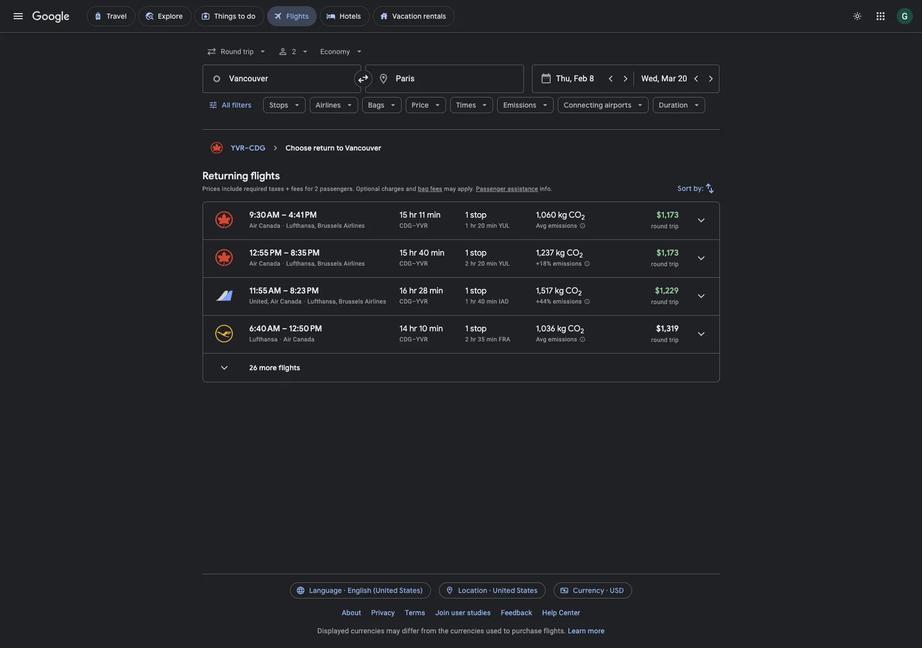 Task type: vqa. For each thing, say whether or not it's contained in the screenshot.


Task type: locate. For each thing, give the bounding box(es) containing it.
0 vertical spatial $1,173 round trip
[[652, 210, 679, 230]]

0 horizontal spatial to
[[337, 144, 344, 153]]

1 15 from the top
[[400, 210, 408, 220]]

layover (1 of 1) is a 1 hr 20 min layover at montréal-pierre elliott trudeau international airport in montreal. element
[[465, 222, 531, 230]]

trip down $1,229 text box
[[670, 299, 679, 306]]

1 trip from the top
[[670, 223, 679, 230]]

yvr for 16 hr 28 min
[[416, 298, 428, 305]]

$1,173 for 1,237
[[657, 248, 679, 258]]

stop for 14 hr 10 min
[[471, 324, 487, 334]]

bag fees button
[[418, 186, 443, 193]]

0 vertical spatial 1173 us dollars text field
[[657, 210, 679, 220]]

1 avg emissions from the top
[[536, 222, 577, 230]]

yvr inside 14 hr 10 min cdg – yvr
[[416, 336, 428, 343]]

to inside returning flights main content
[[337, 144, 344, 153]]

purchase
[[512, 627, 542, 635]]

leaves paris charles de gaulle airport at 12:55 pm on wednesday, march 20 and arrives at vancouver international airport at 8:35 pm on wednesday, march 20. element
[[249, 248, 320, 258]]

yul for 1,237
[[499, 260, 510, 267]]

round
[[652, 223, 668, 230], [652, 261, 668, 268], [652, 299, 668, 306], [652, 337, 668, 344]]

– down "total duration 15 hr 40 min." element
[[412, 260, 416, 267]]

1 round from the top
[[652, 223, 668, 230]]

cdg inside 14 hr 10 min cdg – yvr
[[400, 336, 412, 343]]

flights
[[251, 170, 280, 182], [279, 363, 300, 373]]

hr inside 1 stop 2 hr 35 min fra
[[471, 336, 476, 343]]

None field
[[202, 42, 272, 61], [316, 42, 368, 61], [202, 42, 272, 61], [316, 42, 368, 61]]

2 inside 1 stop 2 hr 35 min fra
[[465, 336, 469, 343]]

yvr inside 15 hr 40 min cdg – yvr
[[416, 260, 428, 267]]

1 inside 1 stop 2 hr 20 min yul
[[465, 248, 469, 258]]

1,237
[[536, 248, 554, 258]]

1 vertical spatial air canada
[[249, 260, 281, 267]]

Arrival time: 12:50 PM. text field
[[289, 324, 322, 334]]

+
[[286, 186, 290, 193]]

0 horizontal spatial may
[[387, 627, 400, 635]]

hr
[[409, 210, 417, 220], [471, 222, 476, 229], [409, 248, 417, 258], [471, 260, 476, 267], [409, 286, 417, 296], [471, 298, 476, 305], [410, 324, 417, 334], [471, 336, 476, 343]]

1 1 stop flight. element from the top
[[465, 210, 487, 222]]

Departure time: 11:55 AM. text field
[[249, 286, 281, 296]]

yvr inside 16 hr 28 min cdg – yvr
[[416, 298, 428, 305]]

lufthansa, brussels airlines down 4:41 pm
[[286, 222, 365, 229]]

15 down 15 hr 11 min cdg – yvr
[[400, 248, 408, 258]]

round down $1,229 text box
[[652, 299, 668, 306]]

None text field
[[202, 65, 361, 93]]

fra
[[499, 336, 511, 343]]

11
[[419, 210, 425, 220]]

20 up 1 stop 2 hr 20 min yul
[[478, 222, 485, 229]]

cdg down 16
[[400, 298, 412, 305]]

– right 6:40 am
[[282, 324, 287, 334]]

bags button
[[362, 93, 402, 117]]

returning flights main content
[[202, 138, 720, 391]]

2 inside 1,036 kg co 2
[[581, 327, 584, 336]]

emissions button
[[497, 93, 554, 117]]

emissions down 1,060 kg co 2
[[548, 222, 577, 230]]

1 1 from the top
[[465, 210, 469, 220]]

1 avg from the top
[[536, 222, 547, 230]]

may left apply.
[[444, 186, 456, 193]]

hr right 14
[[410, 324, 417, 334]]

0 horizontal spatial more
[[259, 363, 277, 373]]

9:30 am
[[249, 210, 280, 220]]

3 stop from the top
[[471, 286, 487, 296]]

brussels for 8:23 pm
[[339, 298, 363, 305]]

2 inside popup button
[[292, 48, 296, 56]]

stop inside '1 stop 1 hr 20 min yul'
[[471, 210, 487, 220]]

1 vertical spatial 20
[[478, 260, 485, 267]]

canada down departure time: 12:55 pm. text box
[[259, 260, 281, 267]]

1173 US dollars text field
[[657, 210, 679, 220], [657, 248, 679, 258]]

yul up 1 stop 1 hr 40 min iad
[[499, 260, 510, 267]]

avg for 1,060
[[536, 222, 547, 230]]

15 hr 40 min cdg – yvr
[[400, 248, 445, 267]]

2 vertical spatial brussels
[[339, 298, 363, 305]]

airports
[[605, 101, 632, 110]]

2 trip from the top
[[670, 261, 679, 268]]

yvr down the 28
[[416, 298, 428, 305]]

brussels for 8:35 pm
[[318, 260, 342, 267]]

16 hr 28 min cdg – yvr
[[400, 286, 443, 305]]

2 $1,173 from the top
[[657, 248, 679, 258]]

1 horizontal spatial may
[[444, 186, 456, 193]]

stop inside 1 stop 1 hr 40 min iad
[[471, 286, 487, 296]]

1 vertical spatial 40
[[478, 298, 485, 305]]

lufthansa, brussels airlines
[[286, 222, 365, 229], [286, 260, 365, 267], [308, 298, 386, 305]]

min right the 11
[[427, 210, 441, 220]]

kg inside 1,060 kg co 2
[[558, 210, 567, 220]]

hr inside 1 stop 2 hr 20 min yul
[[471, 260, 476, 267]]

1 for 16 hr 28 min
[[465, 286, 469, 296]]

1,237 kg co 2
[[536, 248, 583, 260]]

Departure text field
[[556, 65, 603, 93]]

– down the total duration 16 hr 28 min. element
[[412, 298, 416, 305]]

0 vertical spatial air canada
[[249, 222, 281, 229]]

vancouver
[[345, 144, 382, 153]]

feedback link
[[496, 605, 537, 621]]

35
[[478, 336, 485, 343]]

2 inside 1 stop 2 hr 20 min yul
[[465, 260, 469, 267]]

lufthansa, for 8:35 pm
[[286, 260, 316, 267]]

round for 1,237
[[652, 261, 668, 268]]

more right 'learn'
[[588, 627, 605, 635]]

0 vertical spatial avg emissions
[[536, 222, 577, 230]]

help center
[[542, 609, 581, 617]]

3 round from the top
[[652, 299, 668, 306]]

co up +44% emissions
[[566, 286, 579, 296]]

yvr down "total duration 15 hr 40 min." element
[[416, 260, 428, 267]]

1 horizontal spatial currencies
[[451, 627, 484, 635]]

0 horizontal spatial 40
[[419, 248, 429, 258]]

1,060 kg co 2
[[536, 210, 585, 222]]

1 stop from the top
[[471, 210, 487, 220]]

united,
[[249, 298, 269, 305]]

taxes
[[269, 186, 284, 193]]

more inside returning flights main content
[[259, 363, 277, 373]]

united, air canada
[[249, 298, 302, 305]]

emissions down 1,036 kg co 2
[[548, 336, 577, 343]]

avg emissions down 1,036 kg co 2
[[536, 336, 577, 343]]

1 horizontal spatial to
[[504, 627, 510, 635]]

26 more flights image
[[212, 356, 236, 380]]

airlines inside airlines popup button
[[316, 101, 341, 110]]

hr inside 15 hr 40 min cdg – yvr
[[409, 248, 417, 258]]

1 $1,173 round trip from the top
[[652, 210, 679, 230]]

 image
[[280, 336, 282, 343]]

2 1173 us dollars text field from the top
[[657, 248, 679, 258]]

1 vertical spatial flights
[[279, 363, 300, 373]]

air canada
[[249, 222, 281, 229], [249, 260, 281, 267], [284, 336, 315, 343]]

round for 1,517
[[652, 299, 668, 306]]

kg for 1,060
[[558, 210, 567, 220]]

passengers.
[[320, 186, 355, 193]]

kg inside 1,036 kg co 2
[[557, 324, 566, 334]]

avg down 1,036
[[536, 336, 547, 343]]

–
[[244, 144, 249, 153], [282, 210, 287, 220], [412, 222, 416, 229], [284, 248, 289, 258], [412, 260, 416, 267], [283, 286, 288, 296], [412, 298, 416, 305], [282, 324, 287, 334], [412, 336, 416, 343]]

1173 us dollars text field for 1,060
[[657, 210, 679, 220]]

round inside $1,319 round trip
[[652, 337, 668, 344]]

co for 1,060
[[569, 210, 582, 220]]

fees right +
[[291, 186, 303, 193]]

help
[[542, 609, 557, 617]]

1,517
[[536, 286, 553, 296]]

2 inside 1,517 kg co 2
[[579, 289, 582, 298]]

1 stop flight. element for 16 hr 28 min
[[465, 286, 487, 298]]

stop inside 1 stop 2 hr 20 min yul
[[471, 248, 487, 258]]

currencies
[[351, 627, 385, 635], [451, 627, 484, 635]]

– inside 15 hr 40 min cdg – yvr
[[412, 260, 416, 267]]

0 vertical spatial lufthansa, brussels airlines
[[286, 222, 365, 229]]

1 up layover (1 of 1) is a 1 hr 40 min layover at dulles international airport in washington. element
[[465, 286, 469, 296]]

1 stop flight. element up the 35 on the right bottom of page
[[465, 324, 487, 336]]

1 stop flight. element for 15 hr 11 min
[[465, 210, 487, 222]]

40 left iad
[[478, 298, 485, 305]]

co for 1,036
[[568, 324, 581, 334]]

stop for 16 hr 28 min
[[471, 286, 487, 296]]

cdg for 14 hr 10 min
[[400, 336, 412, 343]]

1,517 kg co 2
[[536, 286, 582, 298]]

emissions
[[548, 222, 577, 230], [553, 260, 582, 267], [553, 298, 582, 305], [548, 336, 577, 343]]

hr inside 1 stop 1 hr 40 min iad
[[471, 298, 476, 305]]

Arrival time: 4:41 PM. text field
[[289, 210, 317, 220]]

min
[[427, 210, 441, 220], [487, 222, 497, 229], [431, 248, 445, 258], [487, 260, 497, 267], [430, 286, 443, 296], [487, 298, 497, 305], [430, 324, 443, 334], [487, 336, 497, 343]]

hr up 1 stop 1 hr 40 min iad
[[471, 260, 476, 267]]

yul inside '1 stop 1 hr 20 min yul'
[[499, 222, 510, 229]]

1 stop flight. element for 15 hr 40 min
[[465, 248, 487, 260]]

0 horizontal spatial currencies
[[351, 627, 385, 635]]

1 vertical spatial avg emissions
[[536, 336, 577, 343]]

hr up 1 stop 2 hr 20 min yul
[[471, 222, 476, 229]]

1 stop flight. element down apply.
[[465, 210, 487, 222]]

1 20 from the top
[[478, 222, 485, 229]]

1 horizontal spatial 40
[[478, 298, 485, 305]]

1 yul from the top
[[499, 222, 510, 229]]

1 vertical spatial yul
[[499, 260, 510, 267]]

kg inside 1,237 kg co 2
[[556, 248, 565, 258]]

1 vertical spatial 15
[[400, 248, 408, 258]]

2 $1,173 round trip from the top
[[652, 248, 679, 268]]

1 fees from the left
[[291, 186, 303, 193]]

cdg down total duration 15 hr 11 min. element
[[400, 222, 412, 229]]

flights up required
[[251, 170, 280, 182]]

20 inside 1 stop 2 hr 20 min yul
[[478, 260, 485, 267]]

1 for 15 hr 11 min
[[465, 210, 469, 220]]

emissions down 1,517 kg co 2
[[553, 298, 582, 305]]

flights right 26
[[279, 363, 300, 373]]

0 vertical spatial lufthansa,
[[286, 222, 316, 229]]

prices
[[202, 186, 220, 193]]

yul up 1 stop 2 hr 20 min yul
[[499, 222, 510, 229]]

may
[[444, 186, 456, 193], [387, 627, 400, 635]]

2 1 stop flight. element from the top
[[465, 248, 487, 260]]

2 yul from the top
[[499, 260, 510, 267]]

1 vertical spatial $1,173 round trip
[[652, 248, 679, 268]]

flight details. leaves paris charles de gaulle airport at 12:55 pm on wednesday, march 20 and arrives at vancouver international airport at 8:35 pm on wednesday, march 20. image
[[689, 246, 713, 270]]

min right 10
[[430, 324, 443, 334]]

lufthansa, brussels airlines for 8:23 pm
[[308, 298, 386, 305]]

yul for 1,060
[[499, 222, 510, 229]]

more right 26
[[259, 363, 277, 373]]

connecting airports button
[[558, 93, 649, 117]]

stop up layover (1 of 1) is a 1 hr 40 min layover at dulles international airport in washington. element
[[471, 286, 487, 296]]

4 1 from the top
[[465, 286, 469, 296]]

min right the 35 on the right bottom of page
[[487, 336, 497, 343]]

1 vertical spatial avg
[[536, 336, 547, 343]]

40 down 15 hr 11 min cdg – yvr
[[419, 248, 429, 258]]

brussels for 4:41 pm
[[318, 222, 342, 229]]

1 vertical spatial lufthansa, brussels airlines
[[286, 260, 365, 267]]

$1,173 round trip
[[652, 210, 679, 230], [652, 248, 679, 268]]

4:41 pm
[[289, 210, 317, 220]]

15 inside 15 hr 40 min cdg – yvr
[[400, 248, 408, 258]]

english (united states)
[[348, 586, 423, 595]]

0 vertical spatial flights
[[251, 170, 280, 182]]

hr left the 11
[[409, 210, 417, 220]]

united states
[[493, 586, 538, 595]]

2 vertical spatial lufthansa, brussels airlines
[[308, 298, 386, 305]]

avg emissions
[[536, 222, 577, 230], [536, 336, 577, 343]]

avg emissions for 1,036
[[536, 336, 577, 343]]

2 round from the top
[[652, 261, 668, 268]]

trip
[[670, 223, 679, 230], [670, 261, 679, 268], [670, 299, 679, 306], [670, 337, 679, 344]]

1 stop flight. element
[[465, 210, 487, 222], [465, 248, 487, 260], [465, 286, 487, 298], [465, 324, 487, 336]]

cdg for 15 hr 11 min
[[400, 222, 412, 229]]

16
[[400, 286, 407, 296]]

1 vertical spatial $1,173
[[657, 248, 679, 258]]

co right 1,060
[[569, 210, 582, 220]]

airlines for 8:23 pm
[[365, 298, 386, 305]]

0 vertical spatial to
[[337, 144, 344, 153]]

1 down the total duration 16 hr 28 min. element
[[465, 298, 469, 305]]

include
[[222, 186, 242, 193]]

yvr down the 11
[[416, 222, 428, 229]]

yvr inside 15 hr 11 min cdg – yvr
[[416, 222, 428, 229]]

stop for 15 hr 40 min
[[471, 248, 487, 258]]

kg up +44% emissions
[[555, 286, 564, 296]]

min up 1 stop 2 hr 20 min yul
[[487, 222, 497, 229]]

1 up layover (1 of 1) is a 2 hr 20 min layover at montréal-pierre elliott trudeau international airport in montreal. element
[[465, 248, 469, 258]]

cdg for 15 hr 40 min
[[400, 260, 412, 267]]

air canada down 12:50 pm on the left of the page
[[284, 336, 315, 343]]

to right return
[[337, 144, 344, 153]]

0 vertical spatial may
[[444, 186, 456, 193]]

emissions for 1,237
[[553, 260, 582, 267]]

kg inside 1,517 kg co 2
[[555, 286, 564, 296]]

join user studies link
[[430, 605, 496, 621]]

cdg down 14
[[400, 336, 412, 343]]

1 vertical spatial lufthansa,
[[286, 260, 316, 267]]

trip down $1,319
[[670, 337, 679, 344]]

may left differ
[[387, 627, 400, 635]]

trip inside $1,229 round trip
[[670, 299, 679, 306]]

returning
[[202, 170, 248, 182]]

co inside 1,036 kg co 2
[[568, 324, 581, 334]]

– inside 14 hr 10 min cdg – yvr
[[412, 336, 416, 343]]

user
[[451, 609, 465, 617]]

apply.
[[458, 186, 474, 193]]

choose return to vancouver
[[286, 144, 382, 153]]

currencies down privacy link
[[351, 627, 385, 635]]

lufthansa, for 4:41 pm
[[286, 222, 316, 229]]

flight details. leaves paris charles de gaulle airport at 11:55 am on wednesday, march 20 and arrives at vancouver international airport at 8:23 pm on wednesday, march 20. image
[[689, 284, 713, 308]]

0 horizontal spatial fees
[[291, 186, 303, 193]]

to right used
[[504, 627, 510, 635]]

1319 US dollars text field
[[657, 324, 679, 334]]

$1,319 round trip
[[652, 324, 679, 344]]

1 vertical spatial 1173 us dollars text field
[[657, 248, 679, 258]]

co right 1,036
[[568, 324, 581, 334]]

cdg inside 16 hr 28 min cdg – yvr
[[400, 298, 412, 305]]

1173 us dollars text field left flight details. leaves paris charles de gaulle airport at 12:55 pm on wednesday, march 20 and arrives at vancouver international airport at 8:35 pm on wednesday, march 20. image
[[657, 248, 679, 258]]

3 trip from the top
[[670, 299, 679, 306]]

12:50 pm
[[289, 324, 322, 334]]

stop
[[471, 210, 487, 220], [471, 248, 487, 258], [471, 286, 487, 296], [471, 324, 487, 334]]

round down $1,319
[[652, 337, 668, 344]]

stop inside 1 stop 2 hr 35 min fra
[[471, 324, 487, 334]]

round inside $1,229 round trip
[[652, 299, 668, 306]]

0 vertical spatial $1,173
[[657, 210, 679, 220]]

times
[[456, 101, 476, 110]]

+44% emissions
[[536, 298, 582, 305]]

fees
[[291, 186, 303, 193], [430, 186, 443, 193]]

change appearance image
[[846, 4, 870, 28]]

1229 US dollars text field
[[656, 286, 679, 296]]

air canada down departure time: 9:30 am. text box
[[249, 222, 281, 229]]

– down 'total duration 14 hr 10 min.' element
[[412, 336, 416, 343]]

None text field
[[365, 65, 524, 93]]

0 vertical spatial brussels
[[318, 222, 342, 229]]

1 stop 1 hr 40 min iad
[[465, 286, 509, 305]]

trip inside $1,319 round trip
[[670, 337, 679, 344]]

co up +18% emissions
[[567, 248, 580, 258]]

kg for 1,036
[[557, 324, 566, 334]]

cdg inside 15 hr 40 min cdg – yvr
[[400, 260, 412, 267]]

$1,173 down sort
[[657, 210, 679, 220]]

15 inside 15 hr 11 min cdg – yvr
[[400, 210, 408, 220]]

emissions for 1,036
[[548, 336, 577, 343]]

0 vertical spatial more
[[259, 363, 277, 373]]

min up 1 stop 1 hr 40 min iad
[[487, 260, 497, 267]]

yvr for 15 hr 11 min
[[416, 222, 428, 229]]

1 $1,173 from the top
[[657, 210, 679, 220]]

round left 'flight details. leaves paris charles de gaulle airport at 9:30 am on wednesday, march 20 and arrives at vancouver international airport at 4:41 pm on wednesday, march 20.' 'image'
[[652, 223, 668, 230]]

min right the 28
[[430, 286, 443, 296]]

3 1 from the top
[[465, 248, 469, 258]]

avg emissions for 1,060
[[536, 222, 577, 230]]

1173 us dollars text field down sort
[[657, 210, 679, 220]]

lufthansa, down 8:35 pm
[[286, 260, 316, 267]]

air down 12:55 pm
[[249, 260, 257, 267]]

4 trip from the top
[[670, 337, 679, 344]]

$1,319
[[657, 324, 679, 334]]

0 vertical spatial 40
[[419, 248, 429, 258]]

cdg up 16
[[400, 260, 412, 267]]

– down total duration 15 hr 11 min. element
[[412, 222, 416, 229]]

co inside 1,060 kg co 2
[[569, 210, 582, 220]]

min inside 15 hr 40 min cdg – yvr
[[431, 248, 445, 258]]

2 vertical spatial lufthansa,
[[308, 298, 337, 305]]

– inside 15 hr 11 min cdg – yvr
[[412, 222, 416, 229]]

airlines
[[316, 101, 341, 110], [344, 222, 365, 229], [344, 260, 365, 267], [365, 298, 386, 305]]

40 inside 1 stop 1 hr 40 min iad
[[478, 298, 485, 305]]

yvr down 10
[[416, 336, 428, 343]]

round for 1,036
[[652, 337, 668, 344]]

min inside '1 stop 1 hr 20 min yul'
[[487, 222, 497, 229]]

round up $1,229 text box
[[652, 261, 668, 268]]

1 vertical spatial brussels
[[318, 260, 342, 267]]

2 inside 1,237 kg co 2
[[580, 251, 583, 260]]

co for 1,237
[[567, 248, 580, 258]]

all filters button
[[202, 93, 259, 117]]

$1,229
[[656, 286, 679, 296]]

hr right 16
[[409, 286, 417, 296]]

avg emissions down 1,060 kg co 2
[[536, 222, 577, 230]]

sort by:
[[678, 184, 704, 193]]

stop up the 35 on the right bottom of page
[[471, 324, 487, 334]]

None search field
[[202, 39, 720, 130]]

cdg for 16 hr 28 min
[[400, 298, 412, 305]]

lufthansa,
[[286, 222, 316, 229], [286, 260, 316, 267], [308, 298, 337, 305]]

stop for 15 hr 11 min
[[471, 210, 487, 220]]

6 1 from the top
[[465, 324, 469, 334]]

yvr
[[231, 144, 244, 153], [416, 222, 428, 229], [416, 260, 428, 267], [416, 298, 428, 305], [416, 336, 428, 343]]

kg right 1,060
[[558, 210, 567, 220]]

min down total duration 15 hr 11 min. element
[[431, 248, 445, 258]]

1 horizontal spatial fees
[[430, 186, 443, 193]]

$1,173 round trip up $1,229 text box
[[652, 248, 679, 268]]

20 inside '1 stop 1 hr 20 min yul'
[[478, 222, 485, 229]]

$1,173 left flight details. leaves paris charles de gaulle airport at 12:55 pm on wednesday, march 20 and arrives at vancouver international airport at 8:35 pm on wednesday, march 20. image
[[657, 248, 679, 258]]

displayed currencies may differ from the currencies used to purchase flights. learn more
[[318, 627, 605, 635]]

co inside 1,237 kg co 2
[[567, 248, 580, 258]]

15 for 15 hr 40 min
[[400, 248, 408, 258]]

1 down apply.
[[465, 210, 469, 220]]

air canada down departure time: 12:55 pm. text box
[[249, 260, 281, 267]]

lufthansa, down 4:41 pm
[[286, 222, 316, 229]]

trip left flight details. leaves paris charles de gaulle airport at 12:55 pm on wednesday, march 20 and arrives at vancouver international airport at 8:35 pm on wednesday, march 20. image
[[670, 261, 679, 268]]

cdg inside 15 hr 11 min cdg – yvr
[[400, 222, 412, 229]]

4 round from the top
[[652, 337, 668, 344]]

0 vertical spatial 15
[[400, 210, 408, 220]]

2 20 from the top
[[478, 260, 485, 267]]

min inside 15 hr 11 min cdg – yvr
[[427, 210, 441, 220]]

sort
[[678, 184, 692, 193]]

lufthansa, down 8:23 pm 'text box'
[[308, 298, 337, 305]]

air down "11:55 am"
[[271, 298, 279, 305]]

2 15 from the top
[[400, 248, 408, 258]]

1 1173 us dollars text field from the top
[[657, 210, 679, 220]]

all
[[222, 101, 230, 110]]

4 1 stop flight. element from the top
[[465, 324, 487, 336]]

lufthansa, for 8:23 pm
[[308, 298, 337, 305]]

1 inside 1 stop 2 hr 35 min fra
[[465, 324, 469, 334]]

1 down total duration 15 hr 11 min. element
[[465, 222, 469, 229]]

airlines button
[[310, 93, 358, 117]]

hr down 15 hr 11 min cdg – yvr
[[409, 248, 417, 258]]

0 vertical spatial yul
[[499, 222, 510, 229]]

2 avg emissions from the top
[[536, 336, 577, 343]]

kg up +18% emissions
[[556, 248, 565, 258]]

layover (1 of 1) is a 1 hr 40 min layover at dulles international airport in washington. element
[[465, 298, 531, 306]]

displayed
[[318, 627, 349, 635]]

0 vertical spatial 20
[[478, 222, 485, 229]]

4 stop from the top
[[471, 324, 487, 334]]

$1,173 round trip left 'flight details. leaves paris charles de gaulle airport at 9:30 am on wednesday, march 20 and arrives at vancouver international airport at 4:41 pm on wednesday, march 20.' 'image'
[[652, 210, 679, 230]]

3 1 stop flight. element from the top
[[465, 286, 487, 298]]

leaves paris charles de gaulle airport at 11:55 am on wednesday, march 20 and arrives at vancouver international airport at 8:23 pm on wednesday, march 20. element
[[249, 286, 319, 296]]

hr inside 15 hr 11 min cdg – yvr
[[409, 210, 417, 220]]

2 stop from the top
[[471, 248, 487, 258]]

1 vertical spatial more
[[588, 627, 605, 635]]

fees right bag
[[430, 186, 443, 193]]

8:23 pm
[[290, 286, 319, 296]]

co inside 1,517 kg co 2
[[566, 286, 579, 296]]

15 left the 11
[[400, 210, 408, 220]]

leaves paris charles de gaulle airport at 9:30 am on wednesday, march 20 and arrives at vancouver international airport at 4:41 pm on wednesday, march 20. element
[[249, 210, 317, 220]]

currencies down join user studies
[[451, 627, 484, 635]]

lufthansa, brussels airlines down 8:23 pm
[[308, 298, 386, 305]]

kg right 1,036
[[557, 324, 566, 334]]

$1,173
[[657, 210, 679, 220], [657, 248, 679, 258]]

yul inside 1 stop 2 hr 20 min yul
[[499, 260, 510, 267]]

0 vertical spatial avg
[[536, 222, 547, 230]]

hr inside 14 hr 10 min cdg – yvr
[[410, 324, 417, 334]]

hr left iad
[[471, 298, 476, 305]]

2 avg from the top
[[536, 336, 547, 343]]

brussels
[[318, 222, 342, 229], [318, 260, 342, 267], [339, 298, 363, 305]]



Task type: describe. For each thing, give the bounding box(es) containing it.
sort by: button
[[674, 176, 720, 201]]

required
[[244, 186, 267, 193]]

emissions for 1,060
[[548, 222, 577, 230]]

privacy link
[[366, 605, 400, 621]]

+18%
[[536, 260, 552, 267]]

kg for 1,517
[[555, 286, 564, 296]]

by:
[[694, 184, 704, 193]]

returning flights
[[202, 170, 280, 182]]

charges
[[382, 186, 404, 193]]

emissions for 1,517
[[553, 298, 582, 305]]

trip for 1,036
[[670, 337, 679, 344]]

times button
[[450, 93, 493, 117]]

passenger assistance button
[[476, 186, 538, 193]]

lufthansa
[[249, 336, 278, 343]]

12:55 pm
[[249, 248, 282, 258]]

currency
[[573, 586, 605, 595]]

1 stop 2 hr 20 min yul
[[465, 248, 510, 267]]

from
[[421, 627, 437, 635]]

+18% emissions
[[536, 260, 582, 267]]

stops button
[[263, 93, 306, 117]]

2 fees from the left
[[430, 186, 443, 193]]

min inside 1 stop 2 hr 35 min fra
[[487, 336, 497, 343]]

2 button
[[274, 39, 314, 64]]

states
[[517, 586, 538, 595]]

air down the leaves paris charles de gaulle airport at 6:40 am on wednesday, march 20 and arrives at vancouver international airport at 12:50 pm on wednesday, march 20. element
[[284, 336, 292, 343]]

co for 1,517
[[566, 286, 579, 296]]

layover (1 of 1) is a 2 hr 20 min layover at montréal-pierre elliott trudeau international airport in montreal. element
[[465, 260, 531, 268]]

15 hr 11 min cdg – yvr
[[400, 210, 441, 229]]

none search field containing all filters
[[202, 39, 720, 130]]

the
[[438, 627, 449, 635]]

for
[[305, 186, 313, 193]]

1 for 14 hr 10 min
[[465, 324, 469, 334]]

1173 us dollars text field for 1,237
[[657, 248, 679, 258]]

– left 8:35 pm
[[284, 248, 289, 258]]

total duration 15 hr 40 min. element
[[400, 248, 465, 260]]

price
[[412, 101, 429, 110]]

differ
[[402, 627, 419, 635]]

min inside 14 hr 10 min cdg – yvr
[[430, 324, 443, 334]]

20 for 15 hr 11 min
[[478, 222, 485, 229]]

air canada for 12:55 pm
[[249, 260, 281, 267]]

lufthansa, brussels airlines for 8:35 pm
[[286, 260, 365, 267]]

canada down '9:30 am'
[[259, 222, 281, 229]]

total duration 15 hr 11 min. element
[[400, 210, 465, 222]]

+44%
[[536, 298, 552, 305]]

united
[[493, 586, 515, 595]]

stops
[[269, 101, 288, 110]]

28
[[419, 286, 428, 296]]

– left 4:41 pm
[[282, 210, 287, 220]]

join
[[436, 609, 450, 617]]

connecting airports
[[564, 101, 632, 110]]

min inside 1 stop 2 hr 20 min yul
[[487, 260, 497, 267]]

Departure time: 12:55 PM. text field
[[249, 248, 282, 258]]

15 for 15 hr 11 min
[[400, 210, 408, 220]]

2 currencies from the left
[[451, 627, 484, 635]]

yvr for 14 hr 10 min
[[416, 336, 428, 343]]

english
[[348, 586, 372, 595]]

2 inside 1,060 kg co 2
[[582, 213, 585, 222]]

center
[[559, 609, 581, 617]]

leaves paris charles de gaulle airport at 6:40 am on wednesday, march 20 and arrives at vancouver international airport at 12:50 pm on wednesday, march 20. element
[[249, 324, 322, 334]]

5 1 from the top
[[465, 298, 469, 305]]

min inside 1 stop 1 hr 40 min iad
[[487, 298, 497, 305]]

airlines for 8:35 pm
[[344, 260, 365, 267]]

min inside 16 hr 28 min cdg – yvr
[[430, 286, 443, 296]]

hr inside '1 stop 1 hr 20 min yul'
[[471, 222, 476, 229]]

connecting
[[564, 101, 603, 110]]

2 vertical spatial air canada
[[284, 336, 315, 343]]

11:55 am
[[249, 286, 281, 296]]

help center link
[[537, 605, 586, 621]]

emissions
[[504, 101, 537, 110]]

2 1 from the top
[[465, 222, 469, 229]]

avg for 1,036
[[536, 336, 547, 343]]

main menu image
[[12, 10, 24, 22]]

and
[[406, 186, 417, 193]]

feedback
[[501, 609, 532, 617]]

yvr for 15 hr 40 min
[[416, 260, 428, 267]]

$1,173 for 1,060
[[657, 210, 679, 220]]

11:55 am – 8:23 pm
[[249, 286, 319, 296]]

trip for 1,517
[[670, 299, 679, 306]]

total duration 14 hr 10 min. element
[[400, 324, 465, 336]]

26
[[249, 363, 258, 373]]

8:35 pm
[[291, 248, 320, 258]]

20 for 15 hr 40 min
[[478, 260, 485, 267]]

1,036 kg co 2
[[536, 324, 584, 336]]

price button
[[406, 93, 446, 117]]

canada down 11:55 am – 8:23 pm
[[280, 298, 302, 305]]

6:40 am
[[249, 324, 280, 334]]

hr inside 16 hr 28 min cdg – yvr
[[409, 286, 417, 296]]

duration button
[[653, 93, 705, 117]]

1 stop 1 hr 20 min yul
[[465, 210, 510, 229]]

1,060
[[536, 210, 556, 220]]

kg for 1,237
[[556, 248, 565, 258]]

airlines for 4:41 pm
[[344, 222, 365, 229]]

1 stop 2 hr 35 min fra
[[465, 324, 511, 343]]

usd
[[610, 586, 624, 595]]

layover (1 of 1) is a 2 hr 35 min layover at frankfurt am main airport in frankfurt. element
[[465, 336, 531, 344]]

1 for 15 hr 40 min
[[465, 248, 469, 258]]

Return text field
[[642, 65, 688, 93]]

1 stop flight. element for 14 hr 10 min
[[465, 324, 487, 336]]

bags
[[368, 101, 385, 110]]

Arrival time: 8:23 PM. text field
[[290, 286, 319, 296]]

total duration 16 hr 28 min. element
[[400, 286, 465, 298]]

1 horizontal spatial more
[[588, 627, 605, 635]]

9:30 am – 4:41 pm
[[249, 210, 317, 220]]

Arrival time: 8:35 PM. text field
[[291, 248, 320, 258]]

flight details. leaves paris charles de gaulle airport at 9:30 am on wednesday, march 20 and arrives at vancouver international airport at 4:41 pm on wednesday, march 20. image
[[689, 208, 713, 233]]

return
[[314, 144, 335, 153]]

learn more link
[[568, 627, 605, 635]]

trip for 1,060
[[670, 223, 679, 230]]

yvr – cdg
[[231, 144, 265, 153]]

14 hr 10 min cdg – yvr
[[400, 324, 443, 343]]

swap origin and destination. image
[[357, 73, 369, 85]]

choose
[[286, 144, 312, 153]]

1 vertical spatial may
[[387, 627, 400, 635]]

Departure time: 6:40 AM. text field
[[249, 324, 280, 334]]

1 currencies from the left
[[351, 627, 385, 635]]

$1,173 round trip for 1,237
[[652, 248, 679, 268]]

terms link
[[400, 605, 430, 621]]

optional
[[356, 186, 380, 193]]

air down departure time: 9:30 am. text box
[[249, 222, 257, 229]]

canada down 12:50 pm on the left of the page
[[293, 336, 315, 343]]

air canada for 9:30 am
[[249, 222, 281, 229]]

filters
[[232, 101, 251, 110]]

lufthansa, brussels airlines for 4:41 pm
[[286, 222, 365, 229]]

location
[[458, 586, 488, 595]]

– up united, air canada
[[283, 286, 288, 296]]

terms
[[405, 609, 425, 617]]

join user studies
[[436, 609, 491, 617]]

flights.
[[544, 627, 566, 635]]

1 vertical spatial to
[[504, 627, 510, 635]]

used
[[486, 627, 502, 635]]

prices include required taxes + fees for 2 passengers. optional charges and bag fees may apply. passenger assistance
[[202, 186, 538, 193]]

passenger
[[476, 186, 506, 193]]

Departure time: 9:30 AM. text field
[[249, 210, 280, 220]]

yvr up returning flights
[[231, 144, 244, 153]]

flight details. leaves paris charles de gaulle airport at 6:40 am on wednesday, march 20 and arrives at vancouver international airport at 12:50 pm on wednesday, march 20. image
[[689, 322, 713, 346]]

– inside 16 hr 28 min cdg – yvr
[[412, 298, 416, 305]]

about link
[[337, 605, 366, 621]]

round for 1,060
[[652, 223, 668, 230]]

10
[[419, 324, 428, 334]]

duration
[[659, 101, 688, 110]]

cdg up returning flights
[[249, 144, 265, 153]]

may inside returning flights main content
[[444, 186, 456, 193]]

language
[[309, 586, 342, 595]]

trip for 1,237
[[670, 261, 679, 268]]

studies
[[467, 609, 491, 617]]

(united
[[373, 586, 398, 595]]

– up returning flights
[[244, 144, 249, 153]]

 image inside returning flights main content
[[280, 336, 282, 343]]

iad
[[499, 298, 509, 305]]

40 inside 15 hr 40 min cdg – yvr
[[419, 248, 429, 258]]

$1,173 round trip for 1,060
[[652, 210, 679, 230]]



